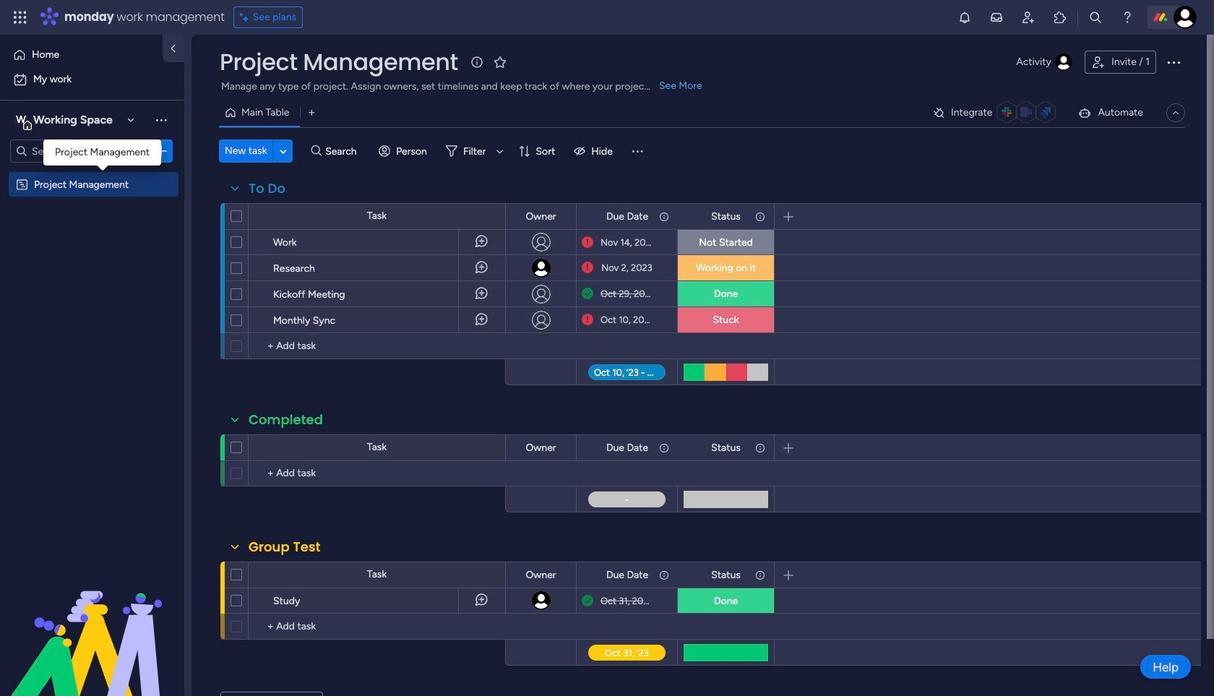 Task type: locate. For each thing, give the bounding box(es) containing it.
1 v2 done deadline image from the top
[[582, 287, 593, 301]]

column information image
[[755, 211, 766, 222], [659, 569, 670, 581]]

list box
[[0, 169, 184, 391]]

None field
[[216, 47, 462, 77], [245, 179, 289, 198], [522, 209, 560, 224], [603, 209, 652, 224], [708, 209, 744, 224], [245, 411, 327, 429], [522, 440, 560, 456], [603, 440, 652, 456], [708, 440, 744, 456], [245, 538, 324, 557], [522, 567, 560, 583], [603, 567, 652, 583], [708, 567, 744, 583], [216, 47, 462, 77], [245, 179, 289, 198], [522, 209, 560, 224], [603, 209, 652, 224], [708, 209, 744, 224], [245, 411, 327, 429], [522, 440, 560, 456], [603, 440, 652, 456], [708, 440, 744, 456], [245, 538, 324, 557], [522, 567, 560, 583], [603, 567, 652, 583], [708, 567, 744, 583]]

arrow down image
[[491, 142, 509, 160]]

1 vertical spatial + add task text field
[[256, 465, 499, 482]]

0 horizontal spatial column information image
[[659, 569, 670, 581]]

help image
[[1120, 10, 1135, 25]]

1 vertical spatial column information image
[[659, 569, 670, 581]]

Search field
[[322, 141, 365, 161]]

invite members image
[[1021, 10, 1036, 25]]

v2 overdue deadline image
[[582, 261, 593, 275], [582, 313, 593, 327]]

option
[[9, 43, 154, 67], [9, 68, 176, 91], [0, 171, 184, 174]]

0 vertical spatial + add task text field
[[256, 338, 499, 355]]

0 vertical spatial column information image
[[755, 211, 766, 222]]

1 vertical spatial v2 overdue deadline image
[[582, 313, 593, 327]]

v2 search image
[[311, 143, 322, 159]]

v2 done deadline image
[[582, 287, 593, 301], [582, 594, 593, 608]]

workspace image
[[14, 112, 28, 128]]

1 v2 overdue deadline image from the top
[[582, 261, 593, 275]]

v2 overdue deadline image
[[582, 235, 593, 249]]

options image
[[1165, 53, 1183, 71], [154, 144, 168, 158], [201, 224, 213, 260], [201, 250, 213, 286], [201, 276, 213, 312], [201, 302, 213, 338], [201, 582, 213, 618]]

monday marketplace image
[[1053, 10, 1068, 25]]

select product image
[[13, 10, 27, 25]]

see plans image
[[240, 9, 253, 25]]

bob builder image
[[1174, 6, 1197, 29]]

1 vertical spatial v2 done deadline image
[[582, 594, 593, 608]]

menu image
[[630, 144, 645, 158]]

collapse board header image
[[1170, 107, 1182, 119]]

+ Add task text field
[[256, 338, 499, 355], [256, 465, 499, 482]]

column information image
[[659, 211, 670, 222], [659, 442, 670, 454], [755, 442, 766, 454], [755, 569, 766, 581]]

0 vertical spatial v2 done deadline image
[[582, 287, 593, 301]]

board activity image
[[1055, 53, 1073, 71]]

0 vertical spatial v2 overdue deadline image
[[582, 261, 593, 275]]

2 v2 done deadline image from the top
[[582, 594, 593, 608]]

search everything image
[[1089, 10, 1103, 25]]



Task type: vqa. For each thing, say whether or not it's contained in the screenshot.
Add View image
yes



Task type: describe. For each thing, give the bounding box(es) containing it.
add view image
[[309, 107, 315, 118]]

workspace selection element
[[14, 111, 115, 130]]

lottie animation element
[[0, 550, 184, 696]]

workspace options image
[[154, 113, 168, 127]]

lottie animation image
[[0, 550, 184, 696]]

angle down image
[[280, 146, 287, 156]]

Search in workspace field
[[30, 143, 121, 159]]

2 + add task text field from the top
[[256, 465, 499, 482]]

1 + add task text field from the top
[[256, 338, 499, 355]]

update feed image
[[990, 10, 1004, 25]]

1 horizontal spatial column information image
[[755, 211, 766, 222]]

2 vertical spatial option
[[0, 171, 184, 174]]

0 vertical spatial option
[[9, 43, 154, 67]]

+ Add task text field
[[256, 618, 499, 635]]

show board description image
[[468, 55, 486, 69]]

2 v2 overdue deadline image from the top
[[582, 313, 593, 327]]

notifications image
[[958, 10, 972, 25]]

add to favorites image
[[493, 55, 507, 69]]

1 vertical spatial option
[[9, 68, 176, 91]]



